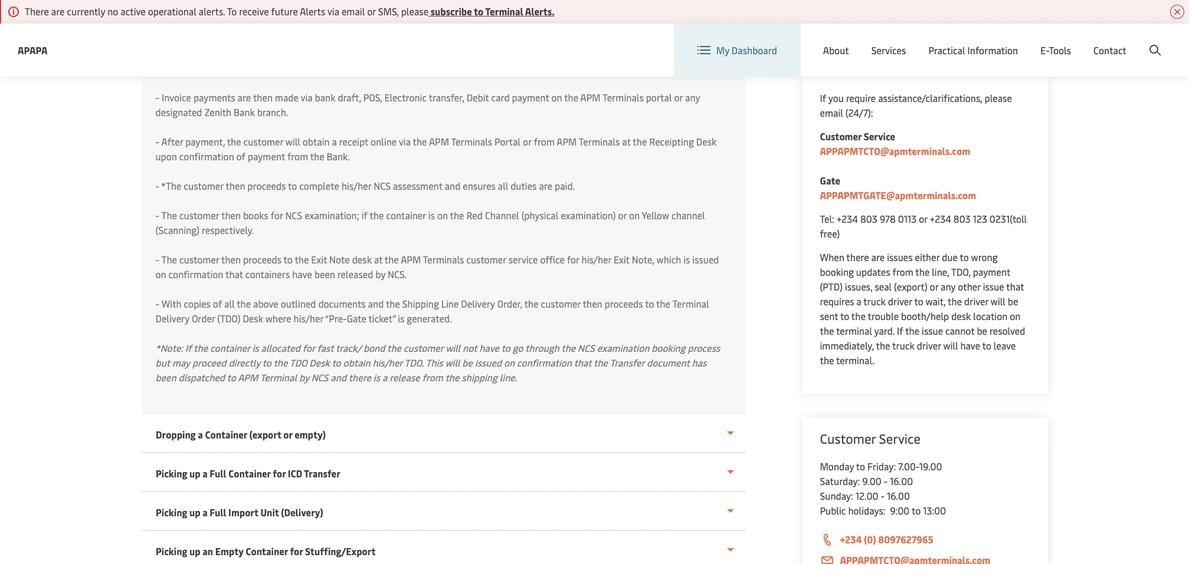 Task type: describe. For each thing, give the bounding box(es) containing it.
appapmtcto@apmterminals.com link
[[820, 145, 971, 158]]

the right through
[[562, 342, 576, 355]]

1 vertical spatial delivery
[[156, 312, 190, 325]]

receipting
[[649, 135, 694, 148]]

a inside *note: if the container is allocated for fast track/ bond the customer will not have to go through the ncs examination booking process but may proceed directly to the tdo desk to obtain his/her tdo. this will be issued on confirmation that the transfer document has been dispatched to apm terminal by ncs and there is a release from the shipping line.
[[382, 371, 387, 384]]

will left not
[[446, 342, 461, 355]]

will up "location"
[[991, 295, 1006, 308]]

saturday:
[[820, 475, 860, 488]]

the down either
[[916, 266, 930, 279]]

self-
[[454, 47, 474, 60]]

number
[[526, 17, 559, 30]]

or inside - invoice payments are then made via bank draft, pos, electronic transfer, debit card payment on the apm terminals portal or any designated zenith bank branch.
[[674, 91, 683, 104]]

to right subscribe
[[474, 5, 484, 18]]

on left 'yellow' in the top right of the page
[[629, 209, 640, 222]]

1 horizontal spatial driver
[[917, 339, 941, 352]]

empty)
[[294, 429, 326, 442]]

customer inside - after payment, the customer will obtain a receipt online via the apm terminals portal or from apm terminals at the receipting desk upon confirmation of payment from the bank.
[[244, 135, 283, 148]]

portal
[[646, 91, 672, 104]]

been inside *note: if the container is allocated for fast track/ bond the customer will not have to go through the ncs examination booking process but may proceed directly to the tdo desk to obtain his/her tdo. this will be issued on confirmation that the transfer document has been dispatched to apm terminal by ncs and there is a release from the shipping line.
[[156, 371, 176, 384]]

container for empty
[[245, 545, 288, 558]]

his/her inside *note: if the container is allocated for fast track/ bond the customer will not have to go through the ncs examination booking process but may proceed directly to the tdo desk to obtain his/her tdo. this will be issued on confirmation that the transfer document has been dispatched to apm terminal by ncs and there is a release from the shipping line.
[[373, 357, 403, 370]]

if inside when there are issues either due to wrong booking updates from the line, tdo, payment (ptd) issues, seal (export) or any other issue that requires a truck driver to wait, the driver will be sent to the trouble booth/help desk location on the terminal yard. if the issue cannot be resolved immediately, the truck driver will have to leave the terminal.
[[897, 325, 904, 338]]

debit
[[467, 91, 489, 104]]

apm inside - invoice payments are then made via bank draft, pos, electronic transfer, debit card payment on the apm terminals portal or any designated zenith bank branch.
[[581, 91, 601, 104]]

please inside if you require assistance/clarifications, please email (24/7):
[[985, 91, 1012, 104]]

line.
[[500, 371, 517, 384]]

via inside - invoice payments are then made via bank draft, pos, electronic transfer, debit card payment on the apm terminals portal or any designated zenith bank branch.
[[301, 91, 313, 104]]

1 vertical spatial issue
[[922, 325, 943, 338]]

examination)
[[561, 209, 616, 222]]

fast
[[317, 342, 334, 355]]

0 horizontal spatial service
[[319, 17, 348, 30]]

date
[[406, 47, 425, 60]]

gate inside gate appapmtgate@apmterminals.com
[[820, 174, 841, 187]]

contact
[[1094, 44, 1127, 57]]

at inside - the customer then proceeds to the exit note desk at the apm terminals customer service office for his/her exit note, which is issued on confirmation that containers have been released by ncs.
[[374, 253, 383, 266]]

not
[[463, 342, 477, 355]]

+234 right tel:
[[837, 213, 858, 225]]

dropping a container (export or empty)
[[156, 429, 326, 442]]

the down - invoice payments are then made via bank draft, pos, electronic transfer, debit card payment on the apm terminals portal or any designated zenith bank branch.
[[413, 135, 427, 148]]

paid
[[287, 47, 305, 60]]

ncs left assessment at the left of page
[[374, 179, 391, 192]]

after
[[161, 135, 183, 148]]

desk inside - the customer then proceeds to the exit note desk at the apm terminals customer service office for his/her exit note, which is issued on confirmation that containers have been released by ncs.
[[352, 253, 372, 266]]

customer down the red
[[466, 253, 506, 266]]

operational
[[148, 5, 197, 18]]

customer inside the - with copies of all the above outlined documents and the shipping line delivery order, the customer then proceeds to the terminal delivery order (tdo) desk where his/her "pre-gate ticket" is generated.
[[541, 298, 581, 310]]

appapmtgate@apmterminals.com
[[820, 189, 976, 202]]

is inside the - with copies of all the above outlined documents and the shipping line delivery order, the customer then proceeds to the terminal delivery order (tdo) desk where his/her "pre-gate ticket" is generated.
[[398, 312, 405, 325]]

+234 right 0113
[[930, 213, 952, 225]]

card
[[491, 91, 510, 104]]

line,
[[932, 266, 950, 279]]

customer for customer service appapmtcto@apmterminals.com
[[820, 130, 862, 143]]

alerts
[[300, 5, 325, 18]]

by inside - the customer then proceeds to the exit note desk at the apm terminals customer service office for his/her exit note, which is issued on confirmation that containers have been released by ncs.
[[376, 268, 386, 281]]

all inside the - with copies of all the above outlined documents and the shipping line delivery order, the customer then proceeds to the terminal delivery order (tdo) desk where his/her "pre-gate ticket" is generated.
[[224, 298, 235, 310]]

are inside when there are issues either due to wrong booking updates from the line, tdo, payment (ptd) issues, seal (export) or any other issue that requires a truck driver to wait, the driver will be sent to the trouble booth/help desk location on the terminal yard. if the issue cannot be resolved immediately, the truck driver will have to leave the terminal.
[[872, 251, 885, 264]]

from up the 'complete'
[[287, 150, 308, 163]]

service inside "- an invoice is generated; to be paid up to his/her preferred date at the self-service kiosk available at our customer service office or online via"
[[474, 47, 503, 60]]

ncs left the examination
[[578, 342, 595, 355]]

the down 'immediately,'
[[820, 354, 834, 367]]

or inside - the customer then books for ncs examination; if the container is on the red channel (physical examination) or on yellow channel (scanning) respectively.
[[618, 209, 627, 222]]

with
[[162, 298, 182, 310]]

if
[[362, 209, 368, 222]]

- the customer selects his/her desired service on the electronic ticketing machine and a number is duly assigned to them.
[[156, 17, 666, 30]]

to right sent
[[841, 310, 850, 323]]

0 vertical spatial terminal
[[485, 5, 523, 18]]

ncs.
[[388, 268, 407, 281]]

the down allocated
[[274, 357, 288, 370]]

to right 9:00
[[912, 505, 921, 518]]

a inside picking up a full container for icd transfer dropdown button
[[202, 468, 207, 480]]

office inside "- an invoice is generated; to be paid up to his/her preferred date at the self-service kiosk available at our customer service office or online via"
[[672, 47, 697, 60]]

is left release in the bottom left of the page
[[374, 371, 380, 384]]

of inside the - with copies of all the above outlined documents and the shipping line delivery order, the customer then proceeds to the terminal delivery order (tdo) desk where his/her "pre-gate ticket" is generated.
[[213, 298, 222, 310]]

from inside when there are issues either due to wrong booking updates from the line, tdo, payment (ptd) issues, seal (export) or any other issue that requires a truck driver to wait, the driver will be sent to the trouble booth/help desk location on the terminal yard. if the issue cannot be resolved immediately, the truck driver will have to leave the terminal.
[[893, 266, 914, 279]]

desk inside *note: if the container is allocated for fast track/ bond the customer will not have to go through the ncs examination booking process but may proceed directly to the tdo desk to obtain his/her tdo. this will be issued on confirmation that the transfer document has been dispatched to apm terminal by ncs and there is a release from the shipping line.
[[309, 357, 330, 370]]

customer right *the
[[184, 179, 224, 192]]

to down the directly
[[227, 371, 236, 384]]

12.00
[[856, 490, 879, 503]]

(ptd)
[[820, 280, 843, 293]]

apm inside *note: if the container is allocated for fast track/ bond the customer will not have to go through the ncs examination booking process but may proceed directly to the tdo desk to obtain his/her tdo. this will be issued on confirmation that the transfer document has been dispatched to apm terminal by ncs and there is a release from the shipping line.
[[238, 371, 258, 384]]

where
[[265, 312, 291, 325]]

updates
[[856, 266, 891, 279]]

1 803 from the left
[[861, 213, 878, 225]]

up for picking up a full container for icd transfer
[[189, 468, 200, 480]]

picking for picking up a full import unit (delivery)
[[156, 506, 187, 519]]

his/her up if
[[342, 179, 371, 192]]

customer inside *note: if the container is allocated for fast track/ bond the customer will not have to go through the ncs examination booking process but may proceed directly to the tdo desk to obtain his/her tdo. this will be issued on confirmation that the transfer document has been dispatched to apm terminal by ncs and there is a release from the shipping line.
[[404, 342, 444, 355]]

be up the resolved
[[1008, 295, 1018, 308]]

booking inside when there are issues either due to wrong booking updates from the line, tdo, payment (ptd) issues, seal (export) or any other issue that requires a truck driver to wait, the driver will be sent to the trouble booth/help desk location on the terminal yard. if the issue cannot be resolved immediately, the truck driver will have to leave the terminal.
[[820, 266, 854, 279]]

to right paid
[[320, 47, 329, 60]]

the left bank.
[[310, 150, 324, 163]]

to up booth/help
[[915, 295, 924, 308]]

future
[[271, 5, 298, 18]]

there inside when there are issues either due to wrong booking updates from the line, tdo, payment (ptd) issues, seal (export) or any other issue that requires a truck driver to wait, the driver will be sent to the trouble booth/help desk location on the terminal yard. if the issue cannot be resolved immediately, the truck driver will have to leave the terminal.
[[847, 251, 869, 264]]

are right there
[[51, 5, 65, 18]]

for for - the customer then books for ncs examination; if the container is on the red channel (physical examination) or on yellow channel (scanning) respectively.
[[271, 209, 283, 222]]

or inside tel: +234 803 978 0113 or +234 803 123 0231(toll free)
[[919, 213, 928, 225]]

the down which
[[656, 298, 671, 310]]

terminal inside the - with copies of all the above outlined documents and the shipping line delivery order, the customer then proceeds to the terminal delivery order (tdo) desk where his/her "pre-gate ticket" is generated.
[[673, 298, 709, 310]]

any inside - invoice payments are then made via bank draft, pos, electronic transfer, debit card payment on the apm terminals portal or any designated zenith bank branch.
[[685, 91, 700, 104]]

transfer inside *note: if the container is allocated for fast track/ bond the customer will not have to go through the ncs examination booking process but may proceed directly to the tdo desk to obtain his/her tdo. this will be issued on confirmation that the transfer document has been dispatched to apm terminal by ncs and there is a release from the shipping line.
[[610, 357, 645, 370]]

outlined
[[281, 298, 316, 310]]

apm inside - the customer then proceeds to the exit note desk at the apm terminals customer service office for his/her exit note, which is issued on confirmation that containers have been released by ncs.
[[401, 253, 421, 266]]

to left them.
[[630, 17, 639, 30]]

when
[[820, 251, 845, 264]]

is inside - the customer then proceeds to the exit note desk at the apm terminals customer service office for his/her exit note, which is issued on confirmation that containers have been released by ncs.
[[684, 253, 690, 266]]

desk down switch
[[850, 56, 878, 74]]

the right wait,
[[948, 295, 962, 308]]

are left paid.
[[539, 179, 553, 192]]

an
[[202, 545, 213, 558]]

the left shipping
[[445, 371, 459, 384]]

to down allocated
[[262, 357, 271, 370]]

proceeds inside the - with copies of all the above outlined documents and the shipping line delivery order, the customer then proceeds to the terminal delivery order (tdo) desk where his/her "pre-gate ticket" is generated.
[[605, 298, 643, 310]]

directly
[[229, 357, 260, 370]]

on left the red
[[437, 209, 448, 222]]

to down fast
[[332, 357, 341, 370]]

assigned
[[591, 17, 628, 30]]

subscribe to terminal alerts. link
[[429, 5, 555, 18]]

information
[[968, 44, 1018, 57]]

will right this
[[445, 357, 460, 370]]

is up the directly
[[252, 342, 259, 355]]

shipping
[[402, 298, 439, 310]]

is inside - the customer then books for ncs examination; if the container is on the red channel (physical examination) or on yellow channel (scanning) respectively.
[[428, 209, 435, 222]]

978
[[880, 213, 896, 225]]

via right alerts
[[328, 5, 339, 18]]

customer down (scanning)
[[179, 253, 219, 266]]

or inside "- an invoice is generated; to be paid up to his/her preferred date at the self-service kiosk available at our customer service office or online via"
[[699, 47, 708, 60]]

red
[[467, 209, 483, 222]]

the right 'order,'
[[525, 298, 539, 310]]

to left leave at the bottom right
[[983, 339, 992, 352]]

then for ncs
[[221, 209, 241, 222]]

this
[[426, 357, 443, 370]]

appapmtgate@apmterminals.com link
[[820, 189, 976, 202]]

the down sent
[[820, 325, 834, 338]]

container for full
[[228, 468, 270, 480]]

0 vertical spatial issue
[[983, 280, 1005, 293]]

due
[[942, 251, 958, 264]]

tel: +234 803 978 0113 or +234 803 123 0231(toll free)
[[820, 213, 1027, 240]]

on left sms,
[[351, 17, 361, 30]]

document
[[647, 357, 690, 370]]

by inside *note: if the container is allocated for fast track/ bond the customer will not have to go through the ncs examination booking process but may proceed directly to the tdo desk to obtain his/her tdo. this will be issued on confirmation that the transfer document has been dispatched to apm terminal by ncs and there is a release from the shipping line.
[[299, 371, 309, 384]]

to inside the - with copies of all the above outlined documents and the shipping line delivery order, the customer then proceeds to the terminal delivery order (tdo) desk where his/her "pre-gate ticket" is generated.
[[645, 298, 654, 310]]

examination
[[597, 342, 649, 355]]

from right portal
[[534, 135, 555, 148]]

- after payment, the customer will obtain a receipt online via the apm terminals portal or from apm terminals at the receipting desk upon confirmation of payment from the bank.
[[156, 135, 717, 163]]

be inside "- an invoice is generated; to be paid up to his/her preferred date at the self-service kiosk available at our customer service office or online via"
[[274, 47, 285, 60]]

for inside - the customer then proceeds to the exit note desk at the apm terminals customer service office for his/her exit note, which is issued on confirmation that containers have been released by ncs.
[[567, 253, 579, 266]]

order
[[192, 312, 215, 325]]

draft,
[[338, 91, 361, 104]]

machine
[[463, 17, 499, 30]]

of inside - after payment, the customer will obtain a receipt online via the apm terminals portal or from apm terminals at the receipting desk upon confirmation of payment from the bank.
[[236, 150, 246, 163]]

there inside *note: if the container is allocated for fast track/ bond the customer will not have to go through the ncs examination booking process but may proceed directly to the tdo desk to obtain his/her tdo. this will be issued on confirmation that the transfer document has been dispatched to apm terminal by ncs and there is a release from the shipping line.
[[349, 371, 371, 384]]

proceeds for complete
[[248, 179, 286, 192]]

if you require assistance/clarifications, please email (24/7):
[[820, 91, 1012, 119]]

0 horizontal spatial driver
[[888, 295, 913, 308]]

full for container
[[209, 468, 226, 480]]

*the
[[161, 179, 181, 192]]

service inside "- an invoice is generated; to be paid up to his/her preferred date at the self-service kiosk available at our customer service office or online via"
[[640, 47, 670, 60]]

active
[[121, 5, 146, 18]]

booth/help
[[901, 310, 949, 323]]

2 803 from the left
[[954, 213, 971, 225]]

office inside - the customer then proceeds to the exit note desk at the apm terminals customer service office for his/her exit note, which is issued on confirmation that containers have been released by ncs.
[[540, 253, 565, 266]]

shipping
[[462, 371, 498, 384]]

or left sms,
[[367, 5, 376, 18]]

obtain inside *note: if the container is allocated for fast track/ bond the customer will not have to go through the ncs examination booking process but may proceed directly to the tdo desk to obtain his/her tdo. this will be issued on confirmation that the transfer document has been dispatched to apm terminal by ncs and there is a release from the shipping line.
[[343, 357, 370, 370]]

channel
[[485, 209, 519, 222]]

global menu button
[[936, 23, 1027, 59]]

customer inside "- an invoice is generated; to be paid up to his/her preferred date at the self-service kiosk available at our customer service office or online via"
[[597, 47, 637, 60]]

duly
[[570, 17, 588, 30]]

documents
[[318, 298, 366, 310]]

0 horizontal spatial email
[[342, 5, 365, 18]]

or inside dropdown button
[[283, 429, 292, 442]]

the right if
[[370, 209, 384, 222]]

any inside when there are issues either due to wrong booking updates from the line, tdo, payment (ptd) issues, seal (export) or any other issue that requires a truck driver to wait, the driver will be sent to the trouble booth/help desk location on the terminal yard. if the issue cannot be resolved immediately, the truck driver will have to leave the terminal.
[[941, 280, 956, 293]]

container inside *note: if the container is allocated for fast track/ bond the customer will not have to go through the ncs examination booking process but may proceed directly to the tdo desk to obtain his/her tdo. this will be issued on confirmation that the transfer document has been dispatched to apm terminal by ncs and there is a release from the shipping line.
[[210, 342, 250, 355]]

a inside - after payment, the customer will obtain a receipt online via the apm terminals portal or from apm terminals at the receipting desk upon confirmation of payment from the bank.
[[332, 135, 337, 148]]

customer for customer service
[[820, 430, 876, 448]]

on inside - invoice payments are then made via bank draft, pos, electronic transfer, debit card payment on the apm terminals portal or any designated zenith bank branch.
[[552, 91, 562, 104]]

0 vertical spatial container
[[205, 429, 247, 442]]

the right bond
[[387, 342, 401, 355]]

desk inside when there are issues either due to wrong booking updates from the line, tdo, payment (ptd) issues, seal (export) or any other issue that requires a truck driver to wait, the driver will be sent to the trouble booth/help desk location on the terminal yard. if the issue cannot be resolved immediately, the truck driver will have to leave the terminal.
[[952, 310, 971, 323]]

at inside - after payment, the customer will obtain a receipt online via the apm terminals portal or from apm terminals at the receipting desk upon confirmation of payment from the bank.
[[622, 135, 631, 148]]

import
[[228, 506, 258, 519]]

global menu
[[962, 35, 1016, 48]]

picking up a full import unit (delivery) button
[[141, 493, 746, 532]]

online inside - after payment, the customer will obtain a receipt online via the apm terminals portal or from apm terminals at the receipting desk upon confirmation of payment from the bank.
[[371, 135, 397, 148]]

and inside *note: if the container is allocated for fast track/ bond the customer will not have to go through the ncs examination booking process but may proceed directly to the tdo desk to obtain his/her tdo. this will be issued on confirmation that the transfer document has been dispatched to apm terminal by ncs and there is a release from the shipping line.
[[331, 371, 347, 384]]

receipt
[[339, 135, 368, 148]]

0 vertical spatial truck
[[864, 295, 886, 308]]

the left sms,
[[363, 17, 377, 30]]

to right due
[[960, 251, 969, 264]]

above
[[253, 298, 279, 310]]

be inside *note: if the container is allocated for fast track/ bond the customer will not have to go through the ncs examination booking process but may proceed directly to the tdo desk to obtain his/her tdo. this will be issued on confirmation that the transfer document has been dispatched to apm terminal by ncs and there is a release from the shipping line.
[[462, 357, 473, 370]]

picking up an empty container for stuffing/export button
[[141, 532, 746, 565]]

then for complete
[[226, 179, 245, 192]]

there are currently no active operational alerts. to receive future alerts via email or sms, please subscribe to terminal alerts.
[[25, 5, 555, 18]]

0 vertical spatial 16.00
[[890, 475, 913, 488]]

monday to friday: 7.00-19.00 saturday: 9.00 - 16.00 sunday: 12.00 - 16.00 public holidays:  9:00 to 13:00
[[820, 460, 946, 518]]

- for - an invoice is generated; to be paid up to his/her preferred date at the self-service kiosk available at our customer service office or online via
[[156, 47, 159, 60]]

our
[[580, 47, 594, 60]]

picking for picking up an empty container for stuffing/export
[[156, 545, 187, 558]]

- right 9.00
[[884, 475, 888, 488]]

booth)
[[933, 56, 971, 74]]

the left the red
[[450, 209, 464, 222]]

location
[[974, 310, 1008, 323]]

a inside when there are issues either due to wrong booking updates from the line, tdo, payment (ptd) issues, seal (export) or any other issue that requires a truck driver to wait, the driver will be sent to the trouble booth/help desk location on the terminal yard. if the issue cannot be resolved immediately, the truck driver will have to leave the terminal.
[[857, 295, 862, 308]]

zenith
[[204, 106, 231, 119]]

apm up paid.
[[557, 135, 577, 148]]

customer up invoice
[[179, 17, 219, 30]]

the up ticket"
[[386, 298, 400, 310]]

unit
[[260, 506, 279, 519]]

- right "12.00"
[[881, 490, 885, 503]]

the down the examination
[[594, 357, 608, 370]]

sent
[[820, 310, 838, 323]]

proceeds for the
[[243, 253, 282, 266]]

dispatched
[[179, 371, 225, 384]]

his/her inside - the customer then proceeds to the exit note desk at the apm terminals customer service office for his/her exit note, which is issued on confirmation that containers have been released by ncs.
[[582, 253, 612, 266]]

to left go
[[501, 342, 510, 355]]

global
[[962, 35, 989, 48]]

the up terminal
[[852, 310, 866, 323]]

the right payment,
[[227, 135, 241, 148]]

the up the ncs.
[[385, 253, 399, 266]]

to left the 'complete'
[[288, 179, 297, 192]]

services button
[[872, 24, 906, 77]]

pos,
[[364, 91, 382, 104]]

issued inside - the customer then proceeds to the exit note desk at the apm terminals customer service office for his/her exit note, which is issued on confirmation that containers have been released by ncs.
[[693, 253, 719, 266]]

9.00
[[862, 475, 882, 488]]

generated.
[[407, 312, 452, 325]]

via inside - after payment, the customer will obtain a receipt online via the apm terminals portal or from apm terminals at the receipting desk upon confirmation of payment from the bank.
[[399, 135, 411, 148]]

confirmation inside - the customer then proceeds to the exit note desk at the apm terminals customer service office for his/her exit note, which is issued on confirmation that containers have been released by ncs.
[[169, 268, 223, 281]]

ncs inside - the customer then books for ncs examination; if the container is on the red channel (physical examination) or on yellow channel (scanning) respectively.
[[285, 209, 302, 222]]

is left 'duly'
[[562, 17, 568, 30]]

(export
[[249, 429, 281, 442]]

*note: if the container is allocated for fast track/ bond the customer will not have to go through the ncs examination booking process but may proceed directly to the tdo desk to obtain his/her tdo. this will be issued on confirmation that the transfer document has been dispatched to apm terminal by ncs and there is a release from the shipping line.
[[156, 342, 720, 384]]

to left paid
[[263, 47, 272, 60]]

appapmtcto@apmterminals.com
[[820, 145, 971, 158]]



Task type: locate. For each thing, give the bounding box(es) containing it.
the for - the customer selects his/her desired service on the electronic ticketing machine and a number is duly assigned to them.
[[161, 17, 177, 30]]

office
[[672, 47, 697, 60], [540, 253, 565, 266]]

1 horizontal spatial if
[[820, 91, 826, 104]]

up right paid
[[307, 47, 318, 60]]

a left release in the bottom left of the page
[[382, 371, 387, 384]]

0 horizontal spatial booking
[[652, 342, 686, 355]]

obtain up bank.
[[303, 135, 330, 148]]

1 vertical spatial booking
[[652, 342, 686, 355]]

- down (scanning)
[[156, 253, 159, 266]]

transfer right the icd
[[304, 468, 340, 480]]

gate inside the - with copies of all the above outlined documents and the shipping line delivery order, the customer then proceeds to the terminal delivery order (tdo) desk where his/her "pre-gate ticket" is generated.
[[347, 312, 367, 325]]

ticketing
[[424, 17, 461, 30]]

a
[[519, 17, 524, 30], [332, 135, 337, 148], [857, 295, 862, 308], [382, 371, 387, 384], [198, 429, 203, 442], [202, 468, 207, 480], [202, 506, 207, 519]]

16.00 down "7.00-"
[[890, 475, 913, 488]]

- inside - the customer then books for ncs examination; if the container is on the red channel (physical examination) or on yellow channel (scanning) respectively.
[[156, 209, 159, 222]]

2 vertical spatial confirmation
[[517, 357, 572, 370]]

or inside when there are issues either due to wrong booking updates from the line, tdo, payment (ptd) issues, seal (export) or any other issue that requires a truck driver to wait, the driver will be sent to the trouble booth/help desk location on the terminal yard. if the issue cannot be resolved immediately, the truck driver will have to leave the terminal.
[[930, 280, 939, 293]]

2 exit from the left
[[614, 253, 630, 266]]

the inside - the customer then proceeds to the exit note desk at the apm terminals customer service office for his/her exit note, which is issued on confirmation that containers have been released by ncs.
[[161, 253, 177, 266]]

0 horizontal spatial transfer
[[304, 468, 340, 480]]

803 left 978
[[861, 213, 878, 225]]

go
[[513, 342, 523, 355]]

- for - invoice payments are then made via bank draft, pos, electronic transfer, debit card payment on the apm terminals portal or any designated zenith bank branch.
[[156, 91, 159, 104]]

be down "location"
[[977, 325, 988, 338]]

issue right other
[[983, 280, 1005, 293]]

obtain inside - after payment, the customer will obtain a receipt online via the apm terminals portal or from apm terminals at the receipting desk upon confirmation of payment from the bank.
[[303, 135, 330, 148]]

the for - the customer then proceeds to the exit note desk at the apm terminals customer service office for his/her exit note, which is issued on confirmation that containers have been released by ncs.
[[161, 253, 177, 266]]

container inside - the customer then books for ncs examination; if the container is on the red channel (physical examination) or on yellow channel (scanning) respectively.
[[386, 209, 426, 222]]

have up outlined
[[292, 268, 312, 281]]

container right the "empty"
[[245, 545, 288, 558]]

0 horizontal spatial office
[[540, 253, 565, 266]]

issued
[[693, 253, 719, 266], [475, 357, 502, 370]]

trouble
[[868, 310, 899, 323]]

1 horizontal spatial booking
[[820, 266, 854, 279]]

will inside - after payment, the customer will obtain a receipt online via the apm terminals portal or from apm terminals at the receipting desk upon confirmation of payment from the bank.
[[286, 135, 300, 148]]

+234 left (0)
[[840, 534, 862, 547]]

1 vertical spatial online
[[371, 135, 397, 148]]

tdo,
[[952, 266, 971, 279]]

to inside - the customer then proceeds to the exit note desk at the apm terminals customer service office for his/her exit note, which is issued on confirmation that containers have been released by ncs.
[[284, 253, 293, 266]]

currently
[[67, 5, 105, 18]]

issued inside *note: if the container is allocated for fast track/ bond the customer will not have to go through the ncs examination booking process but may proceed directly to the tdo desk to obtain his/her tdo. this will be issued on confirmation that the transfer document has been dispatched to apm terminal by ncs and there is a release from the shipping line.
[[475, 357, 502, 370]]

is inside "- an invoice is generated; to be paid up to his/her preferred date at the self-service kiosk available at our customer service office or online via"
[[207, 47, 213, 60]]

customer service
[[820, 430, 921, 448]]

1 horizontal spatial desk
[[952, 310, 971, 323]]

the up proceed on the bottom left of the page
[[194, 342, 208, 355]]

1 horizontal spatial been
[[314, 268, 335, 281]]

(scanning)
[[156, 224, 199, 237]]

for left fast
[[303, 342, 315, 355]]

been
[[314, 268, 335, 281], [156, 371, 176, 384]]

gate
[[820, 174, 841, 187], [347, 312, 367, 325]]

proceeds
[[248, 179, 286, 192], [243, 253, 282, 266], [605, 298, 643, 310]]

service down them.
[[640, 47, 670, 60]]

to
[[474, 5, 484, 18], [630, 17, 639, 30], [263, 47, 272, 60], [320, 47, 329, 60], [288, 179, 297, 192], [960, 251, 969, 264], [284, 253, 293, 266], [915, 295, 924, 308], [645, 298, 654, 310], [841, 310, 850, 323], [983, 339, 992, 352], [501, 342, 510, 355], [262, 357, 271, 370], [332, 357, 341, 370], [227, 371, 236, 384], [856, 460, 865, 473], [912, 505, 921, 518]]

ensures
[[463, 179, 496, 192]]

then inside - invoice payments are then made via bank draft, pos, electronic transfer, debit card payment on the apm terminals portal or any designated zenith bank branch.
[[253, 91, 273, 104]]

require
[[846, 91, 876, 104]]

the down booth/help
[[906, 325, 920, 338]]

service
[[640, 47, 670, 60], [864, 130, 896, 143], [879, 430, 921, 448]]

sms,
[[378, 5, 399, 18]]

for right books
[[271, 209, 283, 222]]

order,
[[497, 298, 522, 310]]

of up (tdo)
[[213, 298, 222, 310]]

- inside - after payment, the customer will obtain a receipt online via the apm terminals portal or from apm terminals at the receipting desk upon confirmation of payment from the bank.
[[156, 135, 159, 148]]

a inside dropping a container (export or empty) dropdown button
[[198, 429, 203, 442]]

0 horizontal spatial obtain
[[303, 135, 330, 148]]

gate appapmtgate@apmterminals.com
[[820, 174, 976, 202]]

the inside - invoice payments are then made via bank draft, pos, electronic transfer, debit card payment on the apm terminals portal or any designated zenith bank branch.
[[564, 91, 579, 104]]

1 horizontal spatial gate
[[820, 174, 841, 187]]

0 vertical spatial confirmation
[[179, 150, 234, 163]]

1 the from the top
[[161, 17, 177, 30]]

payment for (ptd)
[[973, 266, 1011, 279]]

that inside when there are issues either due to wrong booking updates from the line, tdo, payment (ptd) issues, seal (export) or any other issue that requires a truck driver to wait, the driver will be sent to the trouble booth/help desk location on the terminal yard. if the issue cannot be resolved immediately, the truck driver will have to leave the terminal.
[[1007, 280, 1024, 293]]

please right sms,
[[401, 5, 429, 18]]

0 vertical spatial of
[[236, 150, 246, 163]]

0 vertical spatial customer
[[597, 47, 637, 60]]

if inside if you require assistance/clarifications, please email (24/7):
[[820, 91, 826, 104]]

1 horizontal spatial email
[[820, 106, 843, 119]]

duties
[[511, 179, 537, 192]]

0 horizontal spatial online
[[156, 61, 182, 74]]

my dashboard
[[716, 44, 777, 57]]

1 horizontal spatial delivery
[[461, 298, 495, 310]]

the inside "- an invoice is generated; to be paid up to his/her preferred date at the self-service kiosk available at our customer service office or online via"
[[438, 47, 452, 60]]

account
[[1132, 35, 1167, 48]]

1 vertical spatial desk
[[952, 310, 971, 323]]

0 vertical spatial picking
[[156, 468, 187, 480]]

tools
[[1049, 44, 1071, 57]]

0 vertical spatial any
[[685, 91, 700, 104]]

full for import
[[209, 506, 226, 519]]

upon
[[156, 150, 177, 163]]

2 horizontal spatial if
[[897, 325, 904, 338]]

3 the from the top
[[161, 253, 177, 266]]

1 vertical spatial proceeds
[[243, 253, 282, 266]]

- inside - the customer then proceeds to the exit note desk at the apm terminals customer service office for his/her exit note, which is issued on confirmation that containers have been released by ncs.
[[156, 253, 159, 266]]

- left the after
[[156, 135, 159, 148]]

any
[[685, 91, 700, 104], [941, 280, 956, 293]]

apm up the ncs.
[[401, 253, 421, 266]]

1 vertical spatial terminal
[[673, 298, 709, 310]]

by
[[376, 268, 386, 281], [299, 371, 309, 384]]

and
[[501, 17, 517, 30], [445, 179, 461, 192], [368, 298, 384, 310], [331, 371, 347, 384]]

the
[[161, 17, 177, 30], [161, 209, 177, 222], [161, 253, 177, 266]]

and left ensures
[[445, 179, 461, 192]]

if inside *note: if the container is allocated for fast track/ bond the customer will not have to go through the ncs examination booking process but may proceed directly to the tdo desk to obtain his/her tdo. this will be issued on confirmation that the transfer document has been dispatched to apm terminal by ncs and there is a release from the shipping line.
[[185, 342, 192, 355]]

payment right card
[[512, 91, 549, 104]]

2 horizontal spatial service
[[509, 253, 538, 266]]

1 vertical spatial of
[[213, 298, 222, 310]]

proceeds up the containers
[[243, 253, 282, 266]]

desk inside - after payment, the customer will obtain a receipt online via the apm terminals portal or from apm terminals at the receipting desk upon confirmation of payment from the bank.
[[696, 135, 717, 148]]

will down cannot
[[944, 339, 958, 352]]

1 horizontal spatial by
[[376, 268, 386, 281]]

customer up tdo.
[[404, 342, 444, 355]]

for for picking up a full container for icd transfer
[[273, 468, 286, 480]]

the up (scanning)
[[161, 209, 177, 222]]

the down yard.
[[876, 339, 890, 352]]

free)
[[820, 227, 840, 240]]

on down available
[[552, 91, 562, 104]]

service up the appapmtcto@apmterminals.com link
[[864, 130, 896, 143]]

via inside "- an invoice is generated; to be paid up to his/her preferred date at the self-service kiosk available at our customer service office or online via"
[[184, 61, 196, 74]]

9:00
[[890, 505, 910, 518]]

for inside dropdown button
[[290, 545, 303, 558]]

proceeds inside - the customer then proceeds to the exit note desk at the apm terminals customer service office for his/her exit note, which is issued on confirmation that containers have been released by ncs.
[[243, 253, 282, 266]]

invoice
[[175, 47, 204, 60]]

have right not
[[479, 342, 499, 355]]

0 vertical spatial email
[[342, 5, 365, 18]]

service for customer service
[[879, 430, 921, 448]]

been down the but
[[156, 371, 176, 384]]

apm down the directly
[[238, 371, 258, 384]]

or inside - after payment, the customer will obtain a receipt online via the apm terminals portal or from apm terminals at the receipting desk upon confirmation of payment from the bank.
[[523, 135, 532, 148]]

0 horizontal spatial truck
[[864, 295, 886, 308]]

terminal
[[836, 325, 872, 338]]

a left number on the left of the page
[[519, 17, 524, 30]]

2 picking from the top
[[156, 506, 187, 519]]

803 left 123
[[954, 213, 971, 225]]

- inside "- an invoice is generated; to be paid up to his/her preferred date at the self-service kiosk available at our customer service office or online via"
[[156, 47, 159, 60]]

on inside when there are issues either due to wrong booking updates from the line, tdo, payment (ptd) issues, seal (export) or any other issue that requires a truck driver to wait, the driver will be sent to the trouble booth/help desk location on the terminal yard. if the issue cannot be resolved immediately, the truck driver will have to leave the terminal.
[[1010, 310, 1021, 323]]

at right date
[[427, 47, 436, 60]]

customer
[[597, 47, 637, 60], [820, 130, 862, 143], [820, 430, 876, 448]]

up inside dropdown button
[[189, 468, 200, 480]]

0 horizontal spatial 803
[[861, 213, 878, 225]]

his/her inside the - with copies of all the above outlined documents and the shipping line delivery order, the customer then proceeds to the terminal delivery order (tdo) desk where his/her "pre-gate ticket" is generated.
[[294, 312, 324, 325]]

email inside if you require assistance/clarifications, please email (24/7):
[[820, 106, 843, 119]]

have inside when there are issues either due to wrong booking updates from the line, tdo, payment (ptd) issues, seal (export) or any other issue that requires a truck driver to wait, the driver will be sent to the trouble booth/help desk location on the terminal yard. if the issue cannot be resolved immediately, the truck driver will have to leave the terminal.
[[961, 339, 981, 352]]

receive
[[239, 5, 269, 18]]

1 full from the top
[[209, 468, 226, 480]]

assistance/clarifications,
[[878, 91, 983, 104]]

have inside - the customer then proceeds to the exit note desk at the apm terminals customer service office for his/her exit note, which is issued on confirmation that containers have been released by ncs.
[[292, 268, 312, 281]]

you
[[829, 91, 844, 104]]

2 vertical spatial the
[[161, 253, 177, 266]]

2 vertical spatial picking
[[156, 545, 187, 558]]

friday:
[[868, 460, 896, 473]]

for down examination)
[[567, 253, 579, 266]]

via down - invoice payments are then made via bank draft, pos, electronic transfer, debit card payment on the apm terminals portal or any designated zenith bank branch.
[[399, 135, 411, 148]]

stuffing/export
[[305, 545, 375, 558]]

0 vertical spatial by
[[376, 268, 386, 281]]

terminals inside - the customer then proceeds to the exit note desk at the apm terminals customer service office for his/her exit note, which is issued on confirmation that containers have been released by ncs.
[[423, 253, 464, 266]]

container down assessment at the left of page
[[386, 209, 426, 222]]

- for - the customer then proceeds to the exit note desk at the apm terminals customer service office for his/her exit note, which is issued on confirmation that containers have been released by ncs.
[[156, 253, 159, 266]]

picking up a full container for icd transfer
[[156, 468, 340, 480]]

0 vertical spatial desk
[[352, 253, 372, 266]]

are inside - invoice payments are then made via bank draft, pos, electronic transfer, debit card payment on the apm terminals portal or any designated zenith bank branch.
[[238, 91, 251, 104]]

delivery
[[461, 298, 495, 310], [156, 312, 190, 325]]

services
[[872, 44, 906, 57]]

desk inside the - with copies of all the above outlined documents and the shipping line delivery order, the customer then proceeds to the terminal delivery order (tdo) desk where his/her "pre-gate ticket" is generated.
[[243, 312, 263, 325]]

1 vertical spatial picking
[[156, 506, 187, 519]]

confirmation inside - after payment, the customer will obtain a receipt online via the apm terminals portal or from apm terminals at the receipting desk upon confirmation of payment from the bank.
[[179, 150, 234, 163]]

1 vertical spatial any
[[941, 280, 956, 293]]

1 exit from the left
[[311, 253, 327, 266]]

note,
[[632, 253, 655, 266]]

the for - the customer then books for ncs examination; if the container is on the red channel (physical examination) or on yellow channel (scanning) respectively.
[[161, 209, 177, 222]]

2 vertical spatial container
[[245, 545, 288, 558]]

2 horizontal spatial terminal
[[673, 298, 709, 310]]

on inside - the customer then proceeds to the exit note desk at the apm terminals customer service office for his/her exit note, which is issued on confirmation that containers have been released by ncs.
[[156, 268, 166, 281]]

0 horizontal spatial exit
[[311, 253, 327, 266]]

payment inside - invoice payments are then made via bank draft, pos, electronic transfer, debit card payment on the apm terminals portal or any designated zenith bank branch.
[[512, 91, 549, 104]]

gate up tel:
[[820, 174, 841, 187]]

dropping
[[156, 429, 195, 442]]

up for picking up a full import unit (delivery)
[[189, 506, 200, 519]]

that inside *note: if the container is allocated for fast track/ bond the customer will not have to go through the ncs examination booking process but may proceed directly to the tdo desk to obtain his/her tdo. this will be issued on confirmation that the transfer document has been dispatched to apm terminal by ncs and there is a release from the shipping line.
[[574, 357, 592, 370]]

- for - after payment, the customer will obtain a receipt online via the apm terminals portal or from apm terminals at the receipting desk upon confirmation of payment from the bank.
[[156, 135, 159, 148]]

0 vertical spatial transfer
[[610, 357, 645, 370]]

resolved
[[990, 325, 1026, 338]]

alerts.
[[525, 5, 555, 18]]

0 vertical spatial please
[[401, 5, 429, 18]]

picking for picking up a full container for icd transfer
[[156, 468, 187, 480]]

his/her left preferred
[[332, 47, 362, 60]]

0 horizontal spatial of
[[213, 298, 222, 310]]

assessment
[[393, 179, 443, 192]]

2 horizontal spatial have
[[961, 339, 981, 352]]

e-
[[1041, 44, 1049, 57]]

2 vertical spatial customer
[[820, 430, 876, 448]]

- for - with copies of all the above outlined documents and the shipping line delivery order, the customer then proceeds to the terminal delivery order (tdo) desk where his/her "pre-gate ticket" is generated.
[[156, 298, 159, 310]]

terminal down tdo
[[260, 371, 297, 384]]

up for picking up an empty container for stuffing/export
[[189, 545, 200, 558]]

via down invoice
[[184, 61, 196, 74]]

truck up trouble
[[864, 295, 886, 308]]

1 vertical spatial confirmation
[[169, 268, 223, 281]]

customer inside - the customer then books for ncs examination; if the container is on the red channel (physical examination) or on yellow channel (scanning) respectively.
[[179, 209, 219, 222]]

terminals inside - invoice payments are then made via bank draft, pos, electronic transfer, debit card payment on the apm terminals portal or any designated zenith bank branch.
[[603, 91, 644, 104]]

1 horizontal spatial container
[[386, 209, 426, 222]]

- for - the customer then books for ncs examination; if the container is on the red channel (physical examination) or on yellow channel (scanning) respectively.
[[156, 209, 159, 222]]

- up (scanning)
[[156, 209, 159, 222]]

19.00
[[920, 460, 942, 473]]

portal
[[495, 135, 521, 148]]

0 vertical spatial obtain
[[303, 135, 330, 148]]

switch location button
[[838, 34, 924, 47]]

sunday:
[[820, 490, 853, 503]]

and inside the - with copies of all the above outlined documents and the shipping line delivery order, the customer then proceeds to the terminal delivery order (tdo) desk where his/her "pre-gate ticket" is generated.
[[368, 298, 384, 310]]

1 horizontal spatial office
[[672, 47, 697, 60]]

1 vertical spatial if
[[897, 325, 904, 338]]

icd
[[288, 468, 302, 480]]

0 horizontal spatial all
[[224, 298, 235, 310]]

transfer inside dropdown button
[[304, 468, 340, 480]]

ncs down fast
[[311, 371, 328, 384]]

0 horizontal spatial issued
[[475, 357, 502, 370]]

- right active at the left top of the page
[[156, 17, 159, 30]]

service for customer service appapmtcto@apmterminals.com
[[864, 130, 896, 143]]

1 horizontal spatial all
[[498, 179, 508, 192]]

issued up shipping
[[475, 357, 502, 370]]

tdo
[[290, 357, 307, 370]]

- inside the - with copies of all the above outlined documents and the shipping line delivery order, the customer then proceeds to the terminal delivery order (tdo) desk where his/her "pre-gate ticket" is generated.
[[156, 298, 159, 310]]

exit
[[311, 253, 327, 266], [614, 253, 630, 266]]

container
[[386, 209, 426, 222], [210, 342, 250, 355]]

login / create account
[[1072, 35, 1167, 48]]

to up 9.00
[[856, 460, 865, 473]]

or left 'yellow' in the top right of the page
[[618, 209, 627, 222]]

service inside customer service appapmtcto@apmterminals.com
[[864, 130, 896, 143]]

1 vertical spatial email
[[820, 106, 843, 119]]

his/her right selects
[[254, 17, 283, 30]]

1 vertical spatial 16.00
[[887, 490, 910, 503]]

terminal up process
[[673, 298, 709, 310]]

that inside - the customer then proceeds to the exit note desk at the apm terminals customer service office for his/her exit note, which is issued on confirmation that containers have been released by ncs.
[[225, 268, 243, 281]]

0 horizontal spatial by
[[299, 371, 309, 384]]

is down assessment at the left of page
[[428, 209, 435, 222]]

0 vertical spatial gate
[[820, 174, 841, 187]]

then up branch.
[[253, 91, 273, 104]]

the up (tdo)
[[237, 298, 251, 310]]

then up respectively.
[[221, 209, 241, 222]]

2 horizontal spatial driver
[[965, 295, 989, 308]]

2 vertical spatial service
[[879, 430, 921, 448]]

then inside - the customer then proceeds to the exit note desk at the apm terminals customer service office for his/her exit note, which is issued on confirmation that containers have been released by ncs.
[[221, 253, 241, 266]]

1 vertical spatial issued
[[475, 357, 502, 370]]

terminals
[[603, 91, 644, 104], [451, 135, 492, 148], [579, 135, 620, 148], [423, 253, 464, 266]]

a down issues,
[[857, 295, 862, 308]]

issue
[[983, 280, 1005, 293], [922, 325, 943, 338]]

(physical
[[522, 209, 559, 222]]

been inside - the customer then proceeds to the exit note desk at the apm terminals customer service office for his/her exit note, which is issued on confirmation that containers have been released by ncs.
[[314, 268, 335, 281]]

of
[[236, 150, 246, 163], [213, 298, 222, 310]]

1 horizontal spatial issued
[[693, 253, 719, 266]]

proceeds up books
[[248, 179, 286, 192]]

switch location
[[857, 34, 924, 47]]

or left empty)
[[283, 429, 292, 442]]

2 vertical spatial payment
[[973, 266, 1011, 279]]

+234
[[837, 213, 858, 225], [930, 213, 952, 225], [840, 534, 862, 547]]

close alert image
[[1171, 5, 1185, 19]]

0113
[[898, 213, 917, 225]]

desk
[[850, 56, 878, 74], [696, 135, 717, 148], [243, 312, 263, 325], [309, 357, 330, 370]]

via
[[328, 5, 339, 18], [184, 61, 196, 74], [301, 91, 313, 104], [399, 135, 411, 148]]

- for - *the customer then proceeds to complete his/her ncs assessment and ensures all duties are paid.
[[156, 179, 159, 192]]

released
[[337, 268, 373, 281]]

0 horizontal spatial container
[[210, 342, 250, 355]]

1 picking from the top
[[156, 468, 187, 480]]

- an invoice is generated; to be paid up to his/her preferred date at the self-service kiosk available at our customer service office or online via
[[156, 47, 708, 74]]

customer
[[179, 17, 219, 30], [244, 135, 283, 148], [184, 179, 224, 192], [179, 209, 219, 222], [179, 253, 219, 266], [466, 253, 506, 266], [541, 298, 581, 310], [404, 342, 444, 355]]

my dashboard button
[[698, 24, 777, 77]]

then for the
[[221, 253, 241, 266]]

online inside "- an invoice is generated; to be paid up to his/her preferred date at the self-service kiosk available at our customer service office or online via"
[[156, 61, 182, 74]]

1 vertical spatial payment
[[248, 150, 285, 163]]

to up the containers
[[284, 253, 293, 266]]

then inside - the customer then books for ncs examination; if the container is on the red channel (physical examination) or on yellow channel (scanning) respectively.
[[221, 209, 241, 222]]

1 horizontal spatial online
[[371, 135, 397, 148]]

1 vertical spatial gate
[[347, 312, 367, 325]]

1 vertical spatial truck
[[893, 339, 915, 352]]

complete
[[299, 179, 339, 192]]

when there are issues either due to wrong booking updates from the line, tdo, payment (ptd) issues, seal (export) or any other issue that requires a truck driver to wait, the driver will be sent to the trouble booth/help desk location on the terminal yard. if the issue cannot be resolved immediately, the truck driver will have to leave the terminal.
[[820, 251, 1026, 367]]

terminal left the alerts.
[[485, 5, 523, 18]]

wait,
[[926, 295, 946, 308]]

apm down - invoice payments are then made via bank draft, pos, electronic transfer, debit card payment on the apm terminals portal or any designated zenith bank branch.
[[429, 135, 449, 148]]

1 horizontal spatial transfer
[[610, 357, 645, 370]]

0 vertical spatial full
[[209, 468, 226, 480]]

be left paid
[[274, 47, 285, 60]]

login
[[1072, 35, 1095, 48]]

about
[[823, 44, 849, 57]]

have inside *note: if the container is allocated for fast track/ bond the customer will not have to go through the ncs examination booking process but may proceed directly to the tdo desk to obtain his/her tdo. this will be issued on confirmation that the transfer document has been dispatched to apm terminal by ncs and there is a release from the shipping line.
[[479, 342, 499, 355]]

0 horizontal spatial gate
[[347, 312, 367, 325]]

1 vertical spatial please
[[985, 91, 1012, 104]]

and right machine
[[501, 17, 517, 30]]

1 vertical spatial container
[[210, 342, 250, 355]]

0 vertical spatial proceeds
[[248, 179, 286, 192]]

*note:
[[156, 342, 183, 355]]

other
[[958, 280, 981, 293]]

his/her inside "- an invoice is generated; to be paid up to his/her preferred date at the self-service kiosk available at our customer service office or online via"
[[332, 47, 362, 60]]

2 vertical spatial proceeds
[[605, 298, 643, 310]]

0 vertical spatial there
[[847, 251, 869, 264]]

service inside - the customer then proceeds to the exit note desk at the apm terminals customer service office for his/her exit note, which is issued on confirmation that containers have been released by ncs.
[[509, 253, 538, 266]]

there down track/
[[349, 371, 371, 384]]

then up the examination
[[583, 298, 602, 310]]

booking inside *note: if the container is allocated for fast track/ bond the customer will not have to go through the ncs examination booking process but may proceed directly to the tdo desk to obtain his/her tdo. this will be issued on confirmation that the transfer document has been dispatched to apm terminal by ncs and there is a release from the shipping line.
[[652, 342, 686, 355]]

transfer
[[610, 357, 645, 370], [304, 468, 340, 480]]

confirmation down payment,
[[179, 150, 234, 163]]

confirmation down through
[[517, 357, 572, 370]]

full up picking up a full import unit (delivery) at the left of the page
[[209, 468, 226, 480]]

2 full from the top
[[209, 506, 226, 519]]

the left receipting
[[633, 135, 647, 148]]

0 horizontal spatial been
[[156, 371, 176, 384]]

0 vertical spatial payment
[[512, 91, 549, 104]]

up inside "- an invoice is generated; to be paid up to his/her preferred date at the self-service kiosk available at our customer service office or online via"
[[307, 47, 318, 60]]

obtain down track/
[[343, 357, 370, 370]]

and down track/
[[331, 371, 347, 384]]

which
[[657, 253, 681, 266]]

1 vertical spatial service
[[474, 47, 503, 60]]

service right desired
[[319, 17, 348, 30]]

at
[[427, 47, 436, 60], [570, 47, 578, 60], [622, 135, 631, 148], [374, 253, 383, 266]]

desk down fast
[[309, 357, 330, 370]]

ncs right books
[[285, 209, 302, 222]]

for for picking up an empty container for stuffing/export
[[290, 545, 303, 558]]

respectively.
[[202, 224, 254, 237]]

+234 (0) 8097627965 link
[[820, 533, 1030, 548]]

payments
[[194, 91, 235, 104]]

from inside *note: if the container is allocated for fast track/ bond the customer will not have to go through the ncs examination booking process but may proceed directly to the tdo desk to obtain his/her tdo. this will be issued on confirmation that the transfer document has been dispatched to apm terminal by ncs and there is a release from the shipping line.
[[422, 371, 443, 384]]

container inside dropdown button
[[228, 468, 270, 480]]

at left our
[[570, 47, 578, 60]]

service up 'order,'
[[509, 253, 538, 266]]

1 horizontal spatial 803
[[954, 213, 971, 225]]

payment inside - after payment, the customer will obtain a receipt online via the apm terminals portal or from apm terminals at the receipting desk upon confirmation of payment from the bank.
[[248, 150, 285, 163]]

e-tools button
[[1041, 24, 1071, 77]]

payment for on
[[512, 91, 549, 104]]

2 horizontal spatial payment
[[973, 266, 1011, 279]]

then inside the - with copies of all the above outlined documents and the shipping line delivery order, the customer then proceeds to the terminal delivery order (tdo) desk where his/her "pre-gate ticket" is generated.
[[583, 298, 602, 310]]

if
[[820, 91, 826, 104], [897, 325, 904, 338], [185, 342, 192, 355]]

terminal inside *note: if the container is allocated for fast track/ bond the customer will not have to go through the ncs examination booking process but may proceed directly to the tdo desk to obtain his/her tdo. this will be issued on confirmation that the transfer document has been dispatched to apm terminal by ncs and there is a release from the shipping line.
[[260, 371, 297, 384]]

proceed
[[192, 357, 226, 370]]

1 horizontal spatial truck
[[893, 339, 915, 352]]

up left the import
[[189, 506, 200, 519]]

2 the from the top
[[161, 209, 177, 222]]

0 horizontal spatial any
[[685, 91, 700, 104]]

1 horizontal spatial of
[[236, 150, 246, 163]]

customer inside customer service appapmtcto@apmterminals.com
[[820, 130, 862, 143]]

- inside - invoice payments are then made via bank draft, pos, electronic transfer, debit card payment on the apm terminals portal or any designated zenith bank branch.
[[156, 91, 159, 104]]

1 horizontal spatial please
[[985, 91, 1012, 104]]

for inside - the customer then books for ncs examination; if the container is on the red channel (physical examination) or on yellow channel (scanning) respectively.
[[271, 209, 283, 222]]

the left note on the left
[[295, 253, 309, 266]]

for inside dropdown button
[[273, 468, 286, 480]]

1 horizontal spatial exit
[[614, 253, 630, 266]]

3 picking from the top
[[156, 545, 187, 558]]

confirmation inside *note: if the container is allocated for fast track/ bond the customer will not have to go through the ncs examination booking process but may proceed directly to the tdo desk to obtain his/her tdo. this will be issued on confirmation that the transfer document has been dispatched to apm terminal by ncs and there is a release from the shipping line.
[[517, 357, 572, 370]]

cannot
[[946, 325, 975, 338]]

issued right which
[[693, 253, 719, 266]]

payment down branch.
[[248, 150, 285, 163]]

for left the icd
[[273, 468, 286, 480]]

1 vertical spatial full
[[209, 506, 226, 519]]

0 horizontal spatial that
[[225, 268, 243, 281]]

0 horizontal spatial terminal
[[260, 371, 297, 384]]

- for - the customer selects his/her desired service on the electronic ticketing machine and a number is duly assigned to them.
[[156, 17, 159, 30]]

0 vertical spatial office
[[672, 47, 697, 60]]

1 horizontal spatial there
[[847, 251, 869, 264]]

1 vertical spatial office
[[540, 253, 565, 266]]

0 vertical spatial delivery
[[461, 298, 495, 310]]

1 horizontal spatial terminal
[[485, 5, 523, 18]]

the inside - the customer then books for ncs examination; if the container is on the red channel (physical examination) or on yellow channel (scanning) respectively.
[[161, 209, 177, 222]]

please down information
[[985, 91, 1012, 104]]



Task type: vqa. For each thing, say whether or not it's contained in the screenshot.
duties
yes



